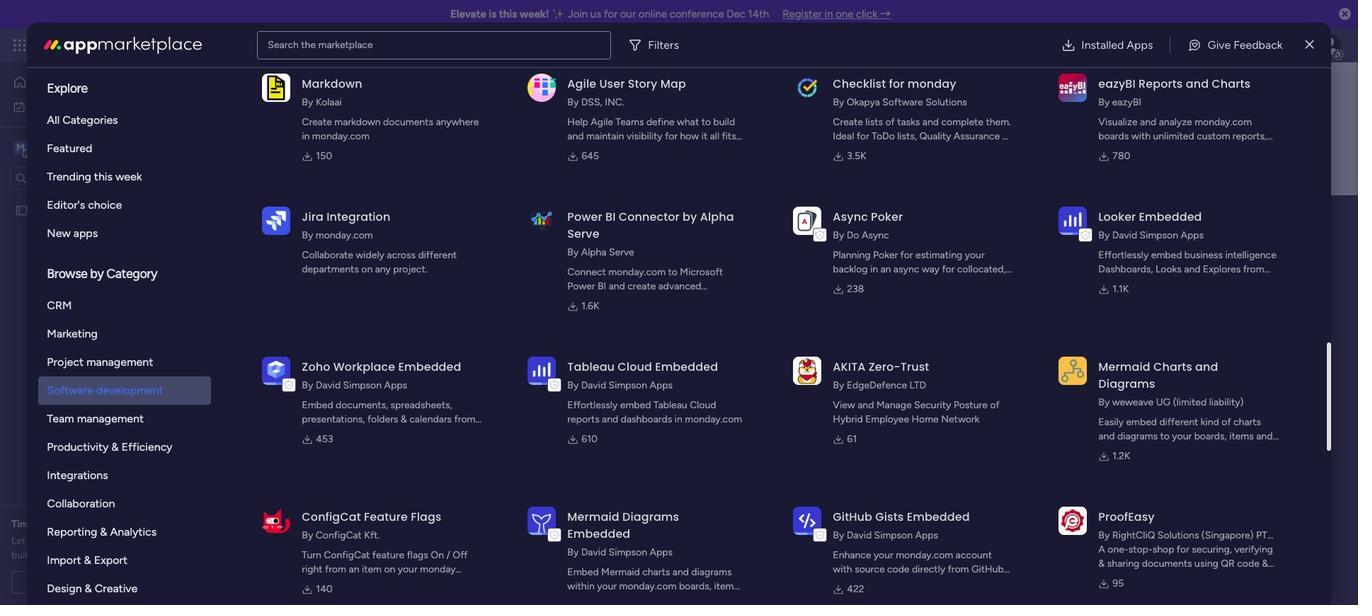 Task type: describe. For each thing, give the bounding box(es) containing it.
remote
[[886, 278, 918, 290]]

on inside turn configcat feature flags on / off right from an item on your monday dashboard.
[[384, 564, 395, 576]]

new apps
[[47, 227, 98, 240]]

import & export
[[47, 554, 127, 567]]

easily embed different kind of charts and diagrams to your boards, items and workdocs!
[[1099, 416, 1273, 457]]

item inside embed mermaid charts and diagrams within your monday.com boards, item views, dashboards & workdocs.
[[714, 581, 734, 593]]

mermaid charts and diagrams by weweave ug (limited liability)
[[1099, 359, 1244, 409]]

public board image
[[15, 204, 28, 217]]

embedded!
[[859, 578, 910, 590]]

simpson for github gists embedded
[[874, 530, 913, 542]]

2 vertical spatial workspace
[[373, 235, 421, 247]]

see plans
[[248, 39, 291, 51]]

with inside visualize and analyze monday.com boards with unlimited custom reports, charts & dashboards.
[[1132, 130, 1151, 142]]

using
[[1195, 558, 1219, 570]]

apps for diagrams
[[650, 547, 673, 559]]

main inside 'workspace selection' element
[[33, 141, 57, 154]]

your inside embed mermaid charts and diagrams within your monday.com boards, item views, dashboards & workdocs.
[[597, 581, 617, 593]]

agile inside agile user story map by dss, inc.
[[568, 76, 597, 92]]

150
[[316, 150, 332, 162]]

in inside the 'planning poker for estimating your backlog in an async way for collocated, distributed, remote teams'
[[870, 263, 878, 276]]

akita
[[833, 359, 866, 375]]

monday inside checklist for monday by okapya software solutions
[[908, 76, 957, 92]]

charts inside visualize and analyze monday.com boards with unlimited custom reports, charts & dashboards.
[[1099, 144, 1127, 157]]

1 vertical spatial serve
[[609, 246, 634, 259]]

your inside the 'planning poker for estimating your backlog in an async way for collocated, distributed, remote teams'
[[965, 249, 985, 261]]

0 vertical spatial workspace
[[60, 141, 116, 154]]

0 vertical spatial eazybi
[[1099, 76, 1136, 92]]

build
[[714, 116, 735, 128]]

expert
[[65, 518, 95, 531]]

browse
[[47, 266, 87, 282]]

of inside time for an expert review let our experts review what you've built so far. free of charge
[[85, 550, 94, 562]]

boards, inside easily embed different kind of charts and diagrams to your boards, items and workdocs!
[[1195, 431, 1227, 443]]

Search in workspace field
[[30, 170, 118, 186]]

inc.
[[605, 96, 625, 108]]

it
[[702, 130, 708, 142]]

help agile teams define what to build and maintain visibility for how it all fits together.
[[568, 116, 736, 157]]

notifications image
[[1110, 38, 1124, 52]]

and down easily
[[1099, 431, 1115, 443]]

flags
[[407, 550, 428, 562]]

trending this week
[[47, 170, 142, 183]]

unlimited
[[1154, 130, 1195, 142]]

from inside "embed documents, spreadsheets, presentations, folders & calendars from zoho workplace"
[[454, 414, 476, 426]]

cloud inside tableau cloud embedded by david simpson apps
[[618, 359, 652, 375]]

power inside connect monday.com to microsoft power bi and create advanced monday.com reports!
[[568, 280, 595, 293]]

monday work management
[[63, 37, 220, 53]]

workspace image
[[13, 140, 28, 155]]

account
[[956, 550, 992, 562]]

and inside mermaid charts and diagrams by weweave ug (limited liability)
[[1196, 359, 1219, 375]]

okapya
[[847, 96, 880, 108]]

code inside a one-stop-shop for securing, verifying & sharing documents using qr code & blockchain technology
[[1238, 558, 1260, 570]]

1 vertical spatial workspace
[[414, 201, 535, 232]]

software development
[[47, 384, 163, 397]]

any
[[375, 263, 391, 276]]

project
[[47, 356, 84, 369]]

help for help agile teams define what to build and maintain visibility for how it all fits together.
[[568, 116, 589, 128]]

zoho inside zoho workplace embedded by david simpson apps
[[302, 359, 330, 375]]

mermaid for charts
[[1099, 359, 1151, 375]]

1 vertical spatial review
[[81, 535, 110, 548]]

project.
[[393, 263, 428, 276]]

home inside home button
[[33, 76, 60, 88]]

charge
[[96, 550, 127, 562]]

import
[[47, 554, 81, 567]]

charts inside embed mermaid charts and diagrams within your monday.com boards, item views, dashboards & workdocs.
[[643, 567, 670, 579]]

fits
[[722, 130, 736, 142]]

0 vertical spatial alpha
[[700, 209, 734, 225]]

david for tableau cloud embedded
[[581, 380, 606, 392]]

ltd inside the "akita zero-trust by edgedefence ltd"
[[910, 380, 927, 392]]

advanced
[[659, 280, 702, 293]]

schedule a meeting
[[46, 577, 134, 589]]

diagrams inside 'mermaid diagrams embedded by david simpson apps'
[[623, 509, 679, 526]]

from for looker embedded
[[1244, 263, 1265, 276]]

and inside create lists of tasks and complete them. ideal for todo lists, quality assurance or agile processes!
[[923, 116, 939, 128]]

poker for planning
[[873, 249, 898, 261]]

management for team management
[[77, 412, 144, 426]]

estimating
[[916, 249, 963, 261]]

what inside help agile teams define what to build and maintain visibility for how it all fits together.
[[677, 116, 699, 128]]

define
[[647, 116, 675, 128]]

bi inside connect monday.com to microsoft power bi and create advanced monday.com reports!
[[598, 280, 607, 293]]

238
[[847, 283, 864, 295]]

see
[[248, 39, 265, 51]]

1 vertical spatial eazybi
[[1113, 96, 1142, 108]]

proofeasy
[[1099, 509, 1155, 526]]

1 vertical spatial software
[[47, 384, 94, 397]]

by inside the "akita zero-trust by edgedefence ltd"
[[833, 380, 845, 392]]

effortlessly for looker
[[1099, 249, 1149, 261]]

hybrid
[[833, 414, 863, 426]]

search everything image
[[1238, 38, 1252, 52]]

kind
[[1201, 416, 1220, 429]]

zero-
[[869, 359, 901, 375]]

1 horizontal spatial this
[[499, 8, 517, 21]]

with inside the enhance your monday.com account with source code directly from github gists embedded!
[[833, 564, 853, 576]]

reports,
[[1233, 130, 1267, 142]]

configcat feature flags by configcat kft.
[[302, 509, 442, 542]]

apps for gists
[[916, 530, 939, 542]]

1 vertical spatial async
[[862, 229, 889, 242]]

brad klo image
[[1319, 34, 1342, 57]]

780
[[1113, 150, 1131, 162]]

and inside embed mermaid charts and diagrams within your monday.com boards, item views, dashboards & workdocs.
[[673, 567, 689, 579]]

productivity & efficiency
[[47, 441, 172, 454]]

looker embedded by david simpson apps
[[1099, 209, 1204, 242]]

david inside looker embedded by david simpson apps
[[1113, 229, 1138, 242]]

new
[[47, 227, 71, 240]]

turn configcat feature flags on / off right from an item on your monday dashboard.
[[302, 550, 468, 590]]

view
[[833, 399, 855, 412]]

register in one click →
[[783, 8, 891, 21]]

a one-stop-shop for securing, verifying & sharing documents using qr code & blockchain technology
[[1099, 544, 1274, 584]]

configcat inside turn configcat feature flags on / off right from an item on your monday dashboard.
[[324, 550, 370, 562]]

by inside 'mermaid diagrams embedded by david simpson apps'
[[568, 547, 579, 559]]

zoho inside "embed documents, spreadsheets, presentations, folders & calendars from zoho workplace"
[[302, 428, 325, 440]]

& inside embed mermaid charts and diagrams within your monday.com boards, item views, dashboards & workdocs.
[[651, 595, 658, 606]]

m
[[16, 141, 25, 153]]

give feedback
[[1208, 38, 1283, 51]]

tableau inside tableau cloud embedded by david simpson apps
[[568, 359, 615, 375]]

inbox image
[[1141, 38, 1155, 52]]

610
[[582, 433, 598, 446]]

apps image
[[1203, 38, 1218, 52]]

effortlessly for tableau
[[568, 399, 618, 412]]

add to favorites image
[[915, 351, 929, 365]]

embedded for zoho workplace embedded
[[398, 359, 461, 375]]

help image
[[1269, 38, 1283, 52]]

my work button
[[8, 95, 152, 118]]

add workspace
[[352, 235, 423, 247]]

join
[[568, 8, 588, 21]]

markdown
[[302, 76, 363, 92]]

schedule a meeting button
[[11, 572, 169, 594]]

david for zoho workplace embedded
[[316, 380, 341, 392]]

1.1k
[[1113, 283, 1129, 295]]

add
[[352, 235, 370, 247]]

david for github gists embedded
[[847, 530, 872, 542]]

simpson for tableau cloud embedded
[[609, 380, 647, 392]]

0 horizontal spatial alpha
[[581, 246, 607, 259]]

online
[[639, 8, 667, 21]]

645
[[582, 150, 599, 162]]

trending
[[47, 170, 91, 183]]

visualize and analyze monday.com boards with unlimited custom reports, charts & dashboards.
[[1099, 116, 1267, 157]]

for inside checklist for monday by okapya software solutions
[[889, 76, 905, 92]]

github inside github gists embedded by david simpson apps
[[833, 509, 873, 526]]

explore
[[47, 81, 88, 96]]

marketing
[[47, 327, 98, 341]]

1 vertical spatial this
[[94, 170, 113, 183]]

in inside the effortlessly embed tableau cloud reports and dashboards in monday.com
[[675, 414, 683, 426]]

by inside tableau cloud embedded by david simpson apps
[[568, 380, 579, 392]]

by inside agile user story map by dss, inc.
[[568, 96, 579, 108]]

mermaid inside embed mermaid charts and diagrams within your monday.com boards, item views, dashboards & workdocs.
[[601, 567, 640, 579]]

reporting
[[47, 526, 97, 539]]

of inside view and manage security posture of hybrid employee home network
[[990, 399, 1000, 412]]

team management
[[47, 412, 144, 426]]

in left one
[[825, 8, 833, 21]]

you've
[[137, 535, 165, 548]]

tasks
[[898, 116, 920, 128]]

collaboration
[[47, 497, 115, 511]]

workplace inside "embed documents, spreadsheets, presentations, folders & calendars from zoho workplace"
[[328, 428, 375, 440]]

by inside github gists embedded by david simpson apps
[[833, 530, 845, 542]]

and inside help agile teams define what to build and maintain visibility for how it all fits together.
[[568, 130, 584, 142]]

work for my
[[47, 100, 69, 112]]

boards
[[1099, 130, 1129, 142]]

power bi connector by alpha serve by alpha serve
[[568, 209, 734, 259]]

dashboards inside embed mermaid charts and diagrams within your monday.com boards, item views, dashboards & workdocs.
[[597, 595, 649, 606]]

for inside a one-stop-shop for securing, verifying & sharing documents using qr code & blockchain technology
[[1177, 544, 1190, 556]]

of inside easily embed different kind of charts and diagrams to your boards, items and workdocs!
[[1222, 416, 1232, 429]]

0 vertical spatial async
[[833, 209, 868, 225]]

and inside view and manage security posture of hybrid employee home network
[[858, 399, 874, 412]]

1 vertical spatial main workspace
[[353, 201, 535, 232]]

0 vertical spatial management
[[143, 37, 220, 53]]

embedded inside looker embedded by david simpson apps
[[1139, 209, 1202, 225]]

charts inside eazybi reports and charts by eazybi
[[1212, 76, 1251, 92]]

calendars
[[410, 414, 452, 426]]

0 horizontal spatial monday
[[63, 37, 112, 53]]

home inside view and manage security posture of hybrid employee home network
[[912, 414, 939, 426]]

in inside create markdown documents anywhere in monday.com
[[302, 130, 310, 142]]

0 horizontal spatial by
[[90, 266, 104, 282]]

documents inside create markdown documents anywhere in monday.com
[[383, 116, 433, 128]]

your inside easily embed different kind of charts and diagrams to your boards, items and workdocs!
[[1173, 431, 1192, 443]]

for down estimating
[[942, 263, 955, 276]]

power inside power bi connector by alpha serve by alpha serve
[[568, 209, 603, 225]]

liability)
[[1210, 397, 1244, 409]]

an inside time for an expert review let our experts review what you've built so far. free of charge
[[52, 518, 63, 531]]

project management
[[47, 356, 153, 369]]

mermaid for diagrams
[[568, 509, 620, 526]]

planning
[[833, 249, 871, 261]]

simpson inside 'mermaid diagrams embedded by david simpson apps'
[[609, 547, 647, 559]]

dashboards,
[[1099, 263, 1154, 276]]

departments
[[302, 263, 359, 276]]

complete
[[942, 116, 984, 128]]

by inside mermaid charts and diagrams by weweave ug (limited liability)
[[1099, 397, 1110, 409]]

documents,
[[336, 399, 388, 412]]

to inside help agile teams define what to build and maintain visibility for how it all fits together.
[[702, 116, 711, 128]]

embed documents, spreadsheets, presentations, folders & calendars from zoho workplace
[[302, 399, 476, 440]]

1 vertical spatial configcat
[[316, 530, 362, 542]]

apps inside button
[[1127, 38, 1153, 51]]

for inside create lists of tasks and complete them. ideal for todo lists, quality assurance or agile processes!
[[857, 130, 870, 142]]

solutions inside proofeasy by rightcliq solutions (singapore) pte ltd
[[1158, 530, 1200, 542]]

on inside collaborate widely across different departments on any project.
[[361, 263, 373, 276]]

from for configcat feature flags
[[325, 564, 346, 576]]

select product image
[[13, 38, 27, 52]]

95
[[1113, 578, 1124, 590]]

140
[[316, 584, 333, 596]]

microsoft
[[680, 266, 723, 278]]

embedded inside 'mermaid diagrams embedded by david simpson apps'
[[568, 526, 631, 543]]

by inside proofeasy by rightcliq solutions (singapore) pte ltd
[[1099, 530, 1110, 542]]

0 vertical spatial configcat
[[302, 509, 361, 526]]

embed for charts
[[1127, 416, 1157, 429]]

installed
[[1082, 38, 1124, 51]]

our inside time for an expert review let our experts review what you've built so far. free of charge
[[28, 535, 43, 548]]

design
[[47, 582, 82, 596]]

embed for cloud
[[620, 399, 651, 412]]

0 horizontal spatial serve
[[568, 226, 600, 242]]

and inside the effortlessly embed tableau cloud reports and dashboards in monday.com
[[602, 414, 619, 426]]

custom
[[1197, 130, 1231, 142]]



Task type: vqa. For each thing, say whether or not it's contained in the screenshot.


Task type: locate. For each thing, give the bounding box(es) containing it.
2 vertical spatial embed
[[1127, 416, 1157, 429]]

boards, inside embed mermaid charts and diagrams within your monday.com boards, item views, dashboards & workdocs.
[[679, 581, 712, 593]]

1 vertical spatial management
[[86, 356, 153, 369]]

453
[[316, 433, 333, 446]]

(limited
[[1173, 397, 1207, 409]]

david inside github gists embedded by david simpson apps
[[847, 530, 872, 542]]

of right kind
[[1222, 416, 1232, 429]]

gists inside the enhance your monday.com account with source code directly from github gists embedded!
[[833, 578, 856, 590]]

test for public board image
[[291, 352, 310, 365]]

our left online
[[620, 8, 636, 21]]

invite members image
[[1172, 38, 1186, 52]]

looker up the dashboards,
[[1099, 209, 1136, 225]]

an up experts
[[52, 518, 63, 531]]

work up home button on the left of page
[[114, 37, 140, 53]]

agile up dss,
[[568, 76, 597, 92]]

apps right notifications "icon"
[[1127, 38, 1153, 51]]

all
[[710, 130, 720, 142]]

simpson up source
[[874, 530, 913, 542]]

0 horizontal spatial effortlessly
[[568, 399, 618, 412]]

monday inside turn configcat feature flags on / off right from an item on your monday dashboard.
[[420, 564, 456, 576]]

within
[[568, 581, 595, 593]]

0 vertical spatial effortlessly
[[1099, 249, 1149, 261]]

embed for zoho workplace embedded
[[302, 399, 333, 412]]

charts down give feedback 'button'
[[1212, 76, 1251, 92]]

embed for mermaid diagrams embedded
[[568, 567, 599, 579]]

by inside eazybi reports and charts by eazybi
[[1099, 96, 1110, 108]]

by inside jira integration by monday.com
[[302, 229, 313, 242]]

diagrams inside embed mermaid charts and diagrams within your monday.com boards, item views, dashboards & workdocs.
[[692, 567, 732, 579]]

simpson inside looker embedded by david simpson apps
[[1140, 229, 1179, 242]]

1 looker from the top
[[1099, 209, 1136, 225]]

give feedback link
[[1177, 31, 1295, 59]]

1 horizontal spatial by
[[683, 209, 697, 225]]

by inside checklist for monday by okapya software solutions
[[833, 96, 845, 108]]

0 vertical spatial power
[[568, 209, 603, 225]]

and right reports
[[602, 414, 619, 426]]

embedded for github gists embedded
[[907, 509, 970, 526]]

dapulse x slim image
[[1306, 36, 1314, 53]]

1 horizontal spatial documents
[[1142, 558, 1193, 570]]

test inside list box
[[33, 204, 52, 216]]

crm
[[47, 299, 72, 312]]

& inside visualize and analyze monday.com boards with unlimited custom reports, charts & dashboards.
[[1129, 144, 1135, 157]]

and inside visualize and analyze monday.com boards with unlimited custom reports, charts & dashboards.
[[1140, 116, 1157, 128]]

view and manage security posture of hybrid employee home network
[[833, 399, 1000, 426]]

2 horizontal spatial an
[[881, 263, 891, 276]]

power
[[568, 209, 603, 225], [568, 280, 595, 293]]

1 horizontal spatial item
[[714, 581, 734, 593]]

with down enhance
[[833, 564, 853, 576]]

mermaid down 'mermaid diagrams embedded by david simpson apps'
[[601, 567, 640, 579]]

1 vertical spatial tableau
[[654, 399, 688, 412]]

our up the so
[[28, 535, 43, 548]]

0 horizontal spatial diagrams
[[692, 567, 732, 579]]

0 vertical spatial this
[[499, 8, 517, 21]]

2 vertical spatial charts
[[643, 567, 670, 579]]

1 horizontal spatial diagrams
[[1118, 431, 1158, 443]]

help inside help agile teams define what to build and maintain visibility for how it all fits together.
[[568, 116, 589, 128]]

in down markdown by kolaai
[[302, 130, 310, 142]]

simpson for zoho workplace embedded
[[343, 380, 382, 392]]

mermaid
[[1099, 359, 1151, 375], [568, 509, 620, 526], [601, 567, 640, 579]]

management for project management
[[86, 356, 153, 369]]

week!
[[520, 8, 549, 21]]

kolaai
[[316, 96, 342, 108]]

on
[[361, 263, 373, 276], [384, 564, 395, 576]]

1 horizontal spatial our
[[620, 8, 636, 21]]

1 horizontal spatial charts
[[1099, 144, 1127, 157]]

analytics
[[110, 526, 157, 539]]

this left "week"
[[94, 170, 113, 183]]

tableau up reports
[[568, 359, 615, 375]]

1 horizontal spatial monday
[[420, 564, 456, 576]]

agile user story map by dss, inc.
[[568, 76, 686, 108]]

source
[[855, 564, 885, 576]]

app logo image
[[262, 73, 291, 102], [528, 73, 556, 102], [794, 73, 822, 102], [1059, 73, 1088, 102], [262, 207, 291, 235], [528, 207, 556, 235], [794, 207, 822, 235], [1059, 207, 1088, 235], [262, 357, 291, 385], [528, 357, 556, 385], [794, 357, 822, 385], [1059, 357, 1088, 385], [262, 507, 291, 535], [528, 507, 556, 535], [794, 507, 822, 535], [1059, 507, 1088, 535]]

0 horizontal spatial diagrams
[[623, 509, 679, 526]]

david up the dashboards,
[[1113, 229, 1138, 242]]

dashboards right views, at the bottom of the page
[[597, 595, 649, 606]]

jira integration by monday.com
[[302, 209, 391, 242]]

0 horizontal spatial main workspace
[[33, 141, 116, 154]]

with
[[1132, 130, 1151, 142], [833, 564, 853, 576]]

bi
[[606, 209, 616, 225], [598, 280, 607, 293]]

apps inside 'mermaid diagrams embedded by david simpson apps'
[[650, 547, 673, 559]]

on down the feature
[[384, 564, 395, 576]]

main up add workspace
[[353, 201, 408, 232]]

0 vertical spatial diagrams
[[1099, 376, 1156, 392]]

software up tasks
[[883, 96, 923, 108]]

all categories
[[47, 113, 118, 127]]

create markdown documents anywhere in monday.com
[[302, 116, 479, 142]]

your right within
[[597, 581, 617, 593]]

1 vertical spatial mermaid
[[568, 509, 620, 526]]

in down tableau cloud embedded by david simpson apps
[[675, 414, 683, 426]]

1 vertical spatial workplace
[[328, 428, 375, 440]]

1 vertical spatial with
[[833, 564, 853, 576]]

reporting & analytics
[[47, 526, 157, 539]]

0 vertical spatial monday
[[63, 37, 112, 53]]

1 horizontal spatial to
[[702, 116, 711, 128]]

0 horizontal spatial different
[[418, 249, 457, 261]]

1 horizontal spatial solutions
[[1158, 530, 1200, 542]]

editor's choice
[[47, 198, 122, 212]]

charts inside mermaid charts and diagrams by weweave ug (limited liability)
[[1154, 359, 1193, 375]]

workplace inside zoho workplace embedded by david simpson apps
[[333, 359, 395, 375]]

poker for async
[[871, 209, 903, 225]]

monday.com inside create markdown documents anywhere in monday.com
[[312, 130, 370, 142]]

markdown
[[335, 116, 381, 128]]

1 horizontal spatial main workspace
[[353, 201, 535, 232]]

0 horizontal spatial create
[[302, 116, 332, 128]]

zoho
[[302, 359, 330, 375], [302, 428, 325, 440]]

1 horizontal spatial main
[[353, 201, 408, 232]]

0 vertical spatial poker
[[871, 209, 903, 225]]

to inside connect monday.com to microsoft power bi and create advanced monday.com reports!
[[668, 266, 678, 278]]

github down account
[[972, 564, 1004, 576]]

embedded for tableau cloud embedded
[[655, 359, 718, 375]]

0 horizontal spatial this
[[94, 170, 113, 183]]

for right shop
[[1177, 544, 1190, 556]]

by left dss,
[[568, 96, 579, 108]]

mermaid inside 'mermaid diagrams embedded by david simpson apps'
[[568, 509, 620, 526]]

an inside the 'planning poker for estimating your backlog in an async way for collocated, distributed, remote teams'
[[881, 263, 891, 276]]

review up charge
[[97, 518, 128, 531]]

by inside power bi connector by alpha serve by alpha serve
[[683, 209, 697, 225]]

1 create from the left
[[302, 116, 332, 128]]

0 horizontal spatial what
[[112, 535, 134, 548]]

poker inside the 'planning poker for estimating your backlog in an async way for collocated, distributed, remote teams'
[[873, 249, 898, 261]]

securing,
[[1192, 544, 1233, 556]]

by
[[683, 209, 697, 225], [90, 266, 104, 282]]

assurance
[[954, 130, 1000, 142]]

& inside "embed documents, spreadsheets, presentations, folders & calendars from zoho workplace"
[[401, 414, 407, 426]]

help down dss,
[[568, 116, 589, 128]]

option
[[0, 198, 181, 200]]

ltd
[[910, 380, 927, 392], [1099, 544, 1116, 556]]

1 horizontal spatial charts
[[1212, 76, 1251, 92]]

free
[[63, 550, 82, 562]]

2 create from the left
[[833, 116, 863, 128]]

2 looker from the top
[[1099, 278, 1129, 290]]

mermaid up within
[[568, 509, 620, 526]]

0 horizontal spatial an
[[52, 518, 63, 531]]

documents inside a one-stop-shop for securing, verifying & sharing documents using qr code & blockchain technology
[[1142, 558, 1193, 570]]

and inside connect monday.com to microsoft power bi and create advanced monday.com reports!
[[609, 280, 625, 293]]

by left kolaai
[[302, 96, 313, 108]]

a
[[1099, 544, 1106, 556]]

analyze
[[1159, 116, 1193, 128]]

0 vertical spatial main workspace
[[33, 141, 116, 154]]

browse by category
[[47, 266, 157, 282]]

boards,
[[1195, 431, 1227, 443], [679, 581, 712, 593]]

and inside eazybi reports and charts by eazybi
[[1186, 76, 1209, 92]]

documents left 'anywhere'
[[383, 116, 433, 128]]

software down project
[[47, 384, 94, 397]]

your inside the enhance your monday.com account with source code directly from github gists embedded!
[[874, 550, 894, 562]]

0 horizontal spatial boards,
[[679, 581, 712, 593]]

2 power from the top
[[568, 280, 595, 293]]

by up enhance
[[833, 530, 845, 542]]

main workspace inside 'workspace selection' element
[[33, 141, 116, 154]]

off
[[453, 550, 468, 562]]

2 horizontal spatial monday
[[908, 76, 957, 92]]

design & creative
[[47, 582, 138, 596]]

power down connect
[[568, 280, 595, 293]]

0 vertical spatial cloud
[[618, 359, 652, 375]]

1 vertical spatial charts
[[1154, 359, 1193, 375]]

item inside turn configcat feature flags on / off right from an item on your monday dashboard.
[[362, 564, 382, 576]]

0 vertical spatial work
[[114, 37, 140, 53]]

1 horizontal spatial serve
[[609, 246, 634, 259]]

0 vertical spatial review
[[97, 518, 128, 531]]

monday
[[63, 37, 112, 53], [908, 76, 957, 92], [420, 564, 456, 576]]

effortlessly embed tableau cloud reports and dashboards in monday.com
[[568, 399, 742, 426]]

qr
[[1221, 558, 1235, 570]]

different up project.
[[418, 249, 457, 261]]

diagrams up the workdocs.
[[692, 567, 732, 579]]

of up 'todo'
[[886, 116, 895, 128]]

monday.com inside the enhance your monday.com account with source code directly from github gists embedded!
[[896, 550, 954, 562]]

conference
[[670, 8, 724, 21]]

configcat down kft. at the left of the page
[[324, 550, 370, 562]]

dashboard.
[[302, 578, 351, 590]]

0 vertical spatial software
[[883, 96, 923, 108]]

ideal
[[833, 130, 854, 142]]

workspace selection element
[[13, 139, 118, 158]]

0 vertical spatial workplace
[[333, 359, 395, 375]]

1 vertical spatial home
[[912, 414, 939, 426]]

1 vertical spatial different
[[1160, 416, 1199, 429]]

agile up 'maintain'
[[591, 116, 613, 128]]

0 vertical spatial embed
[[1152, 249, 1182, 261]]

ltd down trust in the right bottom of the page
[[910, 380, 927, 392]]

this
[[499, 8, 517, 21], [94, 170, 113, 183]]

from down account
[[948, 564, 969, 576]]

to
[[702, 116, 711, 128], [668, 266, 678, 278], [1161, 431, 1170, 443]]

solutions up shop
[[1158, 530, 1200, 542]]

jira
[[302, 209, 324, 225]]

from inside the enhance your monday.com account with source code directly from github gists embedded!
[[948, 564, 969, 576]]

1 vertical spatial what
[[112, 535, 134, 548]]

diagrams up 'weweave'
[[1099, 376, 1156, 392]]

time
[[11, 518, 34, 531]]

0 vertical spatial help
[[568, 116, 589, 128]]

trust
[[901, 359, 930, 375]]

solutions up complete
[[926, 96, 967, 108]]

sharing
[[1108, 558, 1140, 570]]

help inside button
[[1250, 570, 1276, 584]]

directly
[[912, 564, 946, 576]]

with down visualize
[[1132, 130, 1151, 142]]

editor's
[[47, 198, 85, 212]]

1 vertical spatial work
[[47, 100, 69, 112]]

for inside help agile teams define what to build and maintain visibility for how it all fits together.
[[665, 130, 678, 142]]

0 horizontal spatial help
[[568, 116, 589, 128]]

main right workspace image at the left
[[33, 141, 57, 154]]

david down test link
[[581, 380, 606, 392]]

and right items
[[1257, 431, 1273, 443]]

2 zoho from the top
[[302, 428, 325, 440]]

apps inside tableau cloud embedded by david simpson apps
[[650, 380, 673, 392]]

bi inside power bi connector by alpha serve by alpha serve
[[606, 209, 616, 225]]

tableau cloud embedded by david simpson apps
[[568, 359, 718, 392]]

github gists embedded by david simpson apps
[[833, 509, 970, 542]]

embed mermaid charts and diagrams within your monday.com boards, item views, dashboards & workdocs.
[[568, 567, 734, 606]]

1 vertical spatial solutions
[[1158, 530, 1200, 542]]

1 horizontal spatial test
[[291, 352, 310, 365]]

serve up connect
[[568, 226, 600, 242]]

and up the together.
[[568, 130, 584, 142]]

widely
[[356, 249, 385, 261]]

effortlessly inside effortlessly embed business intelligence dashboards, looks and explores from looker
[[1099, 249, 1149, 261]]

connector
[[619, 209, 680, 225]]

from inside turn configcat feature flags on / off right from an item on your monday dashboard.
[[325, 564, 346, 576]]

monday up home button on the left of page
[[63, 37, 112, 53]]

1 horizontal spatial diagrams
[[1099, 376, 1156, 392]]

collocated,
[[958, 263, 1006, 276]]

0 horizontal spatial on
[[361, 263, 373, 276]]

simpson inside tableau cloud embedded by david simpson apps
[[609, 380, 647, 392]]

0 vertical spatial with
[[1132, 130, 1151, 142]]

monday.com inside jira integration by monday.com
[[316, 229, 373, 242]]

async poker by do async
[[833, 209, 903, 242]]

Main workspace field
[[350, 201, 1301, 232]]

1 vertical spatial poker
[[873, 249, 898, 261]]

by down jira
[[302, 229, 313, 242]]

looker inside effortlessly embed business intelligence dashboards, looks and explores from looker
[[1099, 278, 1129, 290]]

monday.com inside embed mermaid charts and diagrams within your monday.com boards, item views, dashboards & workdocs.
[[619, 581, 677, 593]]

alpha up microsoft
[[700, 209, 734, 225]]

kft.
[[364, 530, 380, 542]]

and inside effortlessly embed business intelligence dashboards, looks and explores from looker
[[1185, 263, 1201, 276]]

1 vertical spatial embed
[[620, 399, 651, 412]]

by inside looker embedded by david simpson apps
[[1099, 229, 1110, 242]]

apps inside zoho workplace embedded by david simpson apps
[[384, 380, 407, 392]]

integrations
[[47, 469, 108, 482]]

what inside time for an expert review let our experts review what you've built so far. free of charge
[[112, 535, 134, 548]]

your
[[965, 249, 985, 261], [1173, 431, 1192, 443], [874, 550, 894, 562], [398, 564, 418, 576], [597, 581, 617, 593]]

gists inside github gists embedded by david simpson apps
[[876, 509, 904, 526]]

1 horizontal spatial different
[[1160, 416, 1199, 429]]

an up dashboard.
[[349, 564, 359, 576]]

your down (limited on the bottom of the page
[[1173, 431, 1192, 443]]

of
[[886, 116, 895, 128], [990, 399, 1000, 412], [1222, 416, 1232, 429], [85, 550, 94, 562]]

tableau
[[568, 359, 615, 375], [654, 399, 688, 412]]

1 vertical spatial effortlessly
[[568, 399, 618, 412]]

1 horizontal spatial tableau
[[654, 399, 688, 412]]

effortlessly up the dashboards,
[[1099, 249, 1149, 261]]

1 zoho from the top
[[302, 359, 330, 375]]

apps inside looker embedded by david simpson apps
[[1181, 229, 1204, 242]]

home down security
[[912, 414, 939, 426]]

2 vertical spatial agile
[[833, 144, 856, 157]]

embedded up account
[[907, 509, 970, 526]]

0 vertical spatial agile
[[568, 76, 597, 92]]

serve up create
[[609, 246, 634, 259]]

monday.com inside visualize and analyze monday.com boards with unlimited custom reports, charts & dashboards.
[[1195, 116, 1252, 128]]

simpson inside zoho workplace embedded by david simpson apps
[[343, 380, 382, 392]]

home up the my work
[[33, 76, 60, 88]]

1 power from the top
[[568, 209, 603, 225]]

diagrams inside mermaid charts and diagrams by weweave ug (limited liability)
[[1099, 376, 1156, 392]]

different inside collaborate widely across different departments on any project.
[[418, 249, 457, 261]]

help for help
[[1250, 570, 1276, 584]]

code down the verifying
[[1238, 558, 1260, 570]]

0 vertical spatial boards,
[[1195, 431, 1227, 443]]

embedded inside zoho workplace embedded by david simpson apps
[[398, 359, 461, 375]]

0 vertical spatial by
[[683, 209, 697, 225]]

turn
[[302, 550, 321, 562]]

tableau inside the effortlessly embed tableau cloud reports and dashboards in monday.com
[[654, 399, 688, 412]]

1 horizontal spatial github
[[972, 564, 1004, 576]]

apps up embed mermaid charts and diagrams within your monday.com boards, item views, dashboards & workdocs.
[[650, 547, 673, 559]]

1 horizontal spatial home
[[912, 414, 939, 426]]

to inside easily embed different kind of charts and diagrams to your boards, items and workdocs!
[[1161, 431, 1170, 443]]

serve
[[568, 226, 600, 242], [609, 246, 634, 259]]

your up the collocated,
[[965, 249, 985, 261]]

0 vertical spatial ltd
[[910, 380, 927, 392]]

by up the dashboards,
[[1099, 229, 1110, 242]]

monday.com inside the effortlessly embed tableau cloud reports and dashboards in monday.com
[[685, 414, 742, 426]]

monday up tasks
[[908, 76, 957, 92]]

test link
[[246, 339, 948, 379]]

configcat left kft. at the left of the page
[[316, 530, 362, 542]]

by left do
[[833, 229, 845, 242]]

installed apps button
[[1051, 31, 1165, 59]]

create down kolaai
[[302, 116, 332, 128]]

1 vertical spatial main
[[353, 201, 408, 232]]

looker
[[1099, 209, 1136, 225], [1099, 278, 1129, 290]]

embed for embedded
[[1152, 249, 1182, 261]]

efficiency
[[122, 441, 172, 454]]

looker inside looker embedded by david simpson apps
[[1099, 209, 1136, 225]]

cloud
[[618, 359, 652, 375], [690, 399, 716, 412]]

choice
[[88, 198, 122, 212]]

charts up ug
[[1154, 359, 1193, 375]]

work for monday
[[114, 37, 140, 53]]

help down the verifying
[[1250, 570, 1276, 584]]

an inside turn configcat feature flags on / off right from an item on your monday dashboard.
[[349, 564, 359, 576]]

agile inside create lists of tasks and complete them. ideal for todo lists, quality assurance or agile processes!
[[833, 144, 856, 157]]

1 vertical spatial looker
[[1099, 278, 1129, 290]]

0 vertical spatial bi
[[606, 209, 616, 225]]

2 vertical spatial configcat
[[324, 550, 370, 562]]

akita zero-trust by edgedefence ltd
[[833, 359, 930, 392]]

or
[[1003, 130, 1012, 142]]

simpson up documents, in the left of the page
[[343, 380, 382, 392]]

0 vertical spatial charts
[[1099, 144, 1127, 157]]

1 vertical spatial alpha
[[581, 246, 607, 259]]

by up reports
[[568, 380, 579, 392]]

diagrams up embed mermaid charts and diagrams within your monday.com boards, item views, dashboards & workdocs.
[[623, 509, 679, 526]]

verifying
[[1235, 544, 1274, 556]]

and
[[1186, 76, 1209, 92], [923, 116, 939, 128], [1140, 116, 1157, 128], [568, 130, 584, 142], [1185, 263, 1201, 276], [609, 280, 625, 293], [1196, 359, 1219, 375], [858, 399, 874, 412], [602, 414, 619, 426], [1099, 431, 1115, 443], [1257, 431, 1273, 443], [673, 567, 689, 579]]

0 horizontal spatial embed
[[302, 399, 333, 412]]

user
[[600, 76, 625, 92]]

reports
[[1139, 76, 1183, 92]]

what up charge
[[112, 535, 134, 548]]

by up visualize
[[1099, 96, 1110, 108]]

apps inside github gists embedded by david simpson apps
[[916, 530, 939, 542]]

enhance
[[833, 550, 872, 562]]

async right do
[[862, 229, 889, 242]]

cloud down tableau cloud embedded by david simpson apps
[[690, 399, 716, 412]]

0 vertical spatial on
[[361, 263, 373, 276]]

boards, down kind
[[1195, 431, 1227, 443]]

1 horizontal spatial gists
[[876, 509, 904, 526]]

by inside zoho workplace embedded by david simpson apps
[[302, 380, 313, 392]]

2 horizontal spatial charts
[[1234, 416, 1262, 429]]

planning poker for estimating your backlog in an async way for collocated, distributed, remote teams
[[833, 249, 1006, 290]]

by right connector
[[683, 209, 697, 225]]

david up enhance
[[847, 530, 872, 542]]

apps marketplace image
[[44, 36, 202, 53]]

0 vertical spatial documents
[[383, 116, 433, 128]]

apps up business
[[1181, 229, 1204, 242]]

by inside the configcat feature flags by configcat kft.
[[302, 530, 313, 542]]

to down ug
[[1161, 431, 1170, 443]]

connect monday.com to microsoft power bi and create advanced monday.com reports!
[[568, 266, 723, 307]]

david up 'presentations,'
[[316, 380, 341, 392]]

effortlessly
[[1099, 249, 1149, 261], [568, 399, 618, 412]]

1 vertical spatial diagrams
[[692, 567, 732, 579]]

apps for workplace
[[384, 380, 407, 392]]

from for github gists embedded
[[948, 564, 969, 576]]

create up "ideal"
[[833, 116, 863, 128]]

cloud inside the effortlessly embed tableau cloud reports and dashboards in monday.com
[[690, 399, 716, 412]]

work inside button
[[47, 100, 69, 112]]

bi left connector
[[606, 209, 616, 225]]

2 vertical spatial monday
[[420, 564, 456, 576]]

2 vertical spatial mermaid
[[601, 567, 640, 579]]

charts inside easily embed different kind of charts and diagrams to your boards, items and workdocs!
[[1234, 416, 1262, 429]]

1 vertical spatial bi
[[598, 280, 607, 293]]

0 vertical spatial gists
[[876, 509, 904, 526]]

to up it
[[702, 116, 711, 128]]

tableau down tableau cloud embedded by david simpson apps
[[654, 399, 688, 412]]

our
[[620, 8, 636, 21], [28, 535, 43, 548]]

is
[[489, 8, 497, 21]]

charts down boards
[[1099, 144, 1127, 157]]

embed inside "embed documents, spreadsheets, presentations, folders & calendars from zoho workplace"
[[302, 399, 333, 412]]

0 vertical spatial test
[[33, 204, 52, 216]]

david inside 'mermaid diagrams embedded by david simpson apps'
[[581, 547, 606, 559]]

public board image
[[268, 351, 283, 366]]

simpson up embed mermaid charts and diagrams within your monday.com boards, item views, dashboards & workdocs.
[[609, 547, 647, 559]]

simpson up the looks
[[1140, 229, 1179, 242]]

power up connect
[[568, 209, 603, 225]]

create for checklist
[[833, 116, 863, 128]]

give feedback button
[[1177, 31, 1295, 59]]

dashboards inside the effortlessly embed tableau cloud reports and dashboards in monday.com
[[621, 414, 672, 426]]

0 horizontal spatial item
[[362, 564, 382, 576]]

1 horizontal spatial software
[[883, 96, 923, 108]]

by inside power bi connector by alpha serve by alpha serve
[[568, 246, 579, 259]]

diagrams inside easily embed different kind of charts and diagrams to your boards, items and workdocs!
[[1118, 431, 1158, 443]]

test for public board icon
[[33, 204, 52, 216]]

review up import & export
[[81, 535, 110, 548]]

marketplace
[[318, 39, 373, 51]]

test list box
[[0, 195, 181, 414]]

proofeasy by rightcliq solutions (singapore) pte ltd
[[1099, 509, 1274, 556]]

apps for cloud
[[650, 380, 673, 392]]

by inside markdown by kolaai
[[302, 96, 313, 108]]

for right us
[[604, 8, 618, 21]]

posture
[[954, 399, 988, 412]]

enhance your monday.com account with source code directly from github gists embedded!
[[833, 550, 1004, 590]]

0 vertical spatial embed
[[302, 399, 333, 412]]

0 horizontal spatial tableau
[[568, 359, 615, 375]]

embed inside the effortlessly embed tableau cloud reports and dashboards in monday.com
[[620, 399, 651, 412]]

for inside time for an expert review let our experts review what you've built so far. free of charge
[[36, 518, 50, 531]]

for up async on the right top of page
[[901, 249, 913, 261]]

solutions inside checklist for monday by okapya software solutions
[[926, 96, 967, 108]]

dec
[[727, 8, 746, 21]]

create for markdown
[[302, 116, 332, 128]]

✨
[[552, 8, 565, 21]]

agile
[[568, 76, 597, 92], [591, 116, 613, 128], [833, 144, 856, 157]]

of right free
[[85, 550, 94, 562]]

apps up the directly
[[916, 530, 939, 542]]

embed down 'weweave'
[[1127, 416, 1157, 429]]

by up turn
[[302, 530, 313, 542]]

1 vertical spatial monday
[[908, 76, 957, 92]]

1 vertical spatial an
[[52, 518, 63, 531]]

1 vertical spatial zoho
[[302, 428, 325, 440]]



